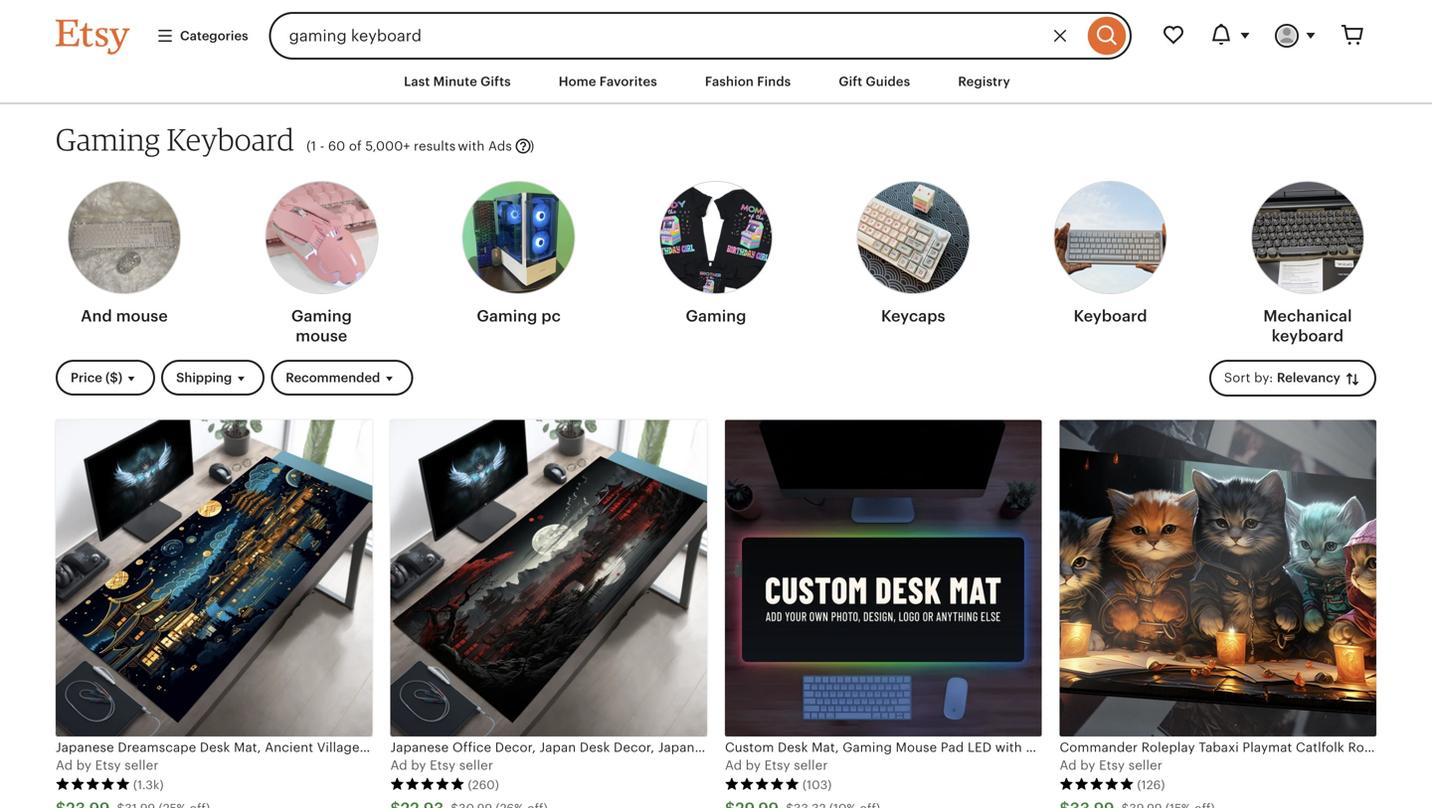 Task type: vqa. For each thing, say whether or not it's contained in the screenshot.
4th d from right
yes



Task type: describe. For each thing, give the bounding box(es) containing it.
keycaps
[[881, 308, 945, 325]]

recommended button
[[271, 360, 413, 396]]

guides
[[866, 74, 910, 89]]

($)
[[105, 371, 122, 386]]

a d b y etsy seller for (260)
[[390, 758, 493, 773]]

d for (126)
[[1068, 758, 1077, 773]]

mechanical
[[1263, 308, 1352, 325]]

price ($)
[[71, 371, 122, 386]]

5 out of 5 stars image for (126)
[[1060, 778, 1134, 791]]

gift guides
[[839, 74, 910, 89]]

y for (260)
[[419, 758, 426, 773]]

relevancy
[[1277, 371, 1340, 386]]

seller for (260)
[[459, 758, 493, 773]]

(260)
[[468, 778, 499, 792]]

registry
[[958, 74, 1010, 89]]

fashion finds link
[[690, 64, 806, 100]]

sort
[[1224, 371, 1251, 386]]

-
[[320, 139, 325, 154]]

a d b y etsy seller for (126)
[[1060, 758, 1163, 773]]

and mouse
[[81, 308, 168, 325]]

minute
[[433, 74, 477, 89]]

ads
[[488, 139, 512, 154]]

0 horizontal spatial keyboard
[[167, 121, 295, 158]]

5 out of 5 stars image for (260)
[[390, 778, 465, 791]]

last minute gifts
[[404, 74, 511, 89]]

y for (126)
[[1088, 758, 1095, 773]]

gaming for gaming mouse
[[291, 308, 352, 325]]

of
[[349, 139, 362, 154]]

5,000+
[[365, 139, 410, 154]]

home favorites
[[559, 74, 657, 89]]

last
[[404, 74, 430, 89]]

gaming mouse link
[[265, 175, 378, 354]]

y for (1.3k)
[[84, 758, 92, 773]]

a for (260)
[[390, 758, 399, 773]]

(1.3k)
[[133, 778, 164, 792]]

a for (126)
[[1060, 758, 1069, 773]]

gaming pc
[[477, 308, 561, 325]]

gaming keyboard
[[56, 121, 295, 158]]

b for (126)
[[1080, 758, 1089, 773]]

results
[[414, 139, 456, 154]]

sort by: relevancy
[[1224, 371, 1344, 386]]

(126)
[[1137, 778, 1165, 792]]

5 out of 5 stars image for (103)
[[725, 778, 800, 791]]

d for (260)
[[399, 758, 407, 773]]

gifts
[[480, 74, 511, 89]]

gaming pc link
[[462, 175, 575, 334]]

b for (260)
[[411, 758, 419, 773]]

( 1 - 60 of 5,000+ results
[[306, 139, 456, 154]]

none search field inside categories banner
[[269, 12, 1132, 60]]

categories button
[[141, 18, 263, 54]]

recommended
[[286, 371, 380, 386]]

etsy for (103)
[[764, 758, 790, 773]]

custom desk mat, gaming mouse pad led with non-slip base, unique design for gamers and office workers, personalized desk pad photo image
[[725, 420, 1042, 737]]

d for (1.3k)
[[64, 758, 73, 773]]

etsy for (260)
[[430, 758, 456, 773]]

shipping
[[176, 371, 232, 386]]

mechanical keyboard link
[[1251, 175, 1364, 354]]

categories banner
[[20, 0, 1412, 60]]

a d b y etsy seller for (1.3k)
[[56, 758, 159, 773]]

and mouse link
[[68, 175, 181, 334]]

with ads
[[458, 139, 512, 154]]

fashion
[[705, 74, 754, 89]]

gift
[[839, 74, 862, 89]]

1
[[311, 139, 316, 154]]

(103)
[[803, 778, 832, 792]]

seller for (103)
[[794, 758, 828, 773]]



Task type: locate. For each thing, give the bounding box(es) containing it.
(
[[306, 139, 311, 154]]

0 vertical spatial keyboard
[[167, 121, 295, 158]]

2 a from the left
[[390, 758, 399, 773]]

gaming for gaming pc
[[477, 308, 537, 325]]

a for (103)
[[725, 758, 734, 773]]

y for (103)
[[754, 758, 761, 773]]

3 a d b y etsy seller from the left
[[725, 758, 828, 773]]

a d b y etsy seller up the (126)
[[1060, 758, 1163, 773]]

5 out of 5 stars image
[[56, 778, 130, 791], [390, 778, 465, 791], [725, 778, 800, 791], [1060, 778, 1134, 791]]

d for (103)
[[734, 758, 742, 773]]

4 b from the left
[[1080, 758, 1089, 773]]

3 etsy from the left
[[764, 758, 790, 773]]

commander roleplay tabaxi playmat catlfolk role play gaming play mat gaming tcg playmat tabletop game rpg playmat ptcg playmat gamer gift image
[[1060, 420, 1376, 737]]

gaming for gaming keyboard
[[56, 121, 160, 158]]

2 5 out of 5 stars image from the left
[[390, 778, 465, 791]]

japanese office decor, japan desk decor, japan desk mat, fantasy mouse pad, gaming mousepad xl, game table decor, mtg playmat japan image
[[390, 420, 707, 737]]

3 b from the left
[[746, 758, 754, 773]]

1 5 out of 5 stars image from the left
[[56, 778, 130, 791]]

sort by: relevancy image
[[1344, 370, 1361, 388]]

etsy
[[95, 758, 121, 773], [430, 758, 456, 773], [764, 758, 790, 773], [1099, 758, 1125, 773]]

a d b y etsy seller up (260)
[[390, 758, 493, 773]]

3 5 out of 5 stars image from the left
[[725, 778, 800, 791]]

mouse
[[116, 308, 168, 325], [296, 327, 347, 345]]

and
[[81, 308, 112, 325]]

fashion finds
[[705, 74, 791, 89]]

2 b from the left
[[411, 758, 419, 773]]

0 vertical spatial mouse
[[116, 308, 168, 325]]

b for (103)
[[746, 758, 754, 773]]

1 etsy from the left
[[95, 758, 121, 773]]

keyboard
[[1272, 327, 1344, 345]]

mouse for and mouse
[[116, 308, 168, 325]]

last minute gifts link
[[389, 64, 526, 100]]

1 seller from the left
[[125, 758, 159, 773]]

Search for anything text field
[[269, 12, 1083, 60]]

finds
[[757, 74, 791, 89]]

4 a d b y etsy seller from the left
[[1060, 758, 1163, 773]]

pc
[[541, 308, 561, 325]]

4 a from the left
[[1060, 758, 1069, 773]]

seller for (126)
[[1128, 758, 1163, 773]]

0 horizontal spatial mouse
[[116, 308, 168, 325]]

b for (1.3k)
[[76, 758, 85, 773]]

gaming mouse
[[291, 308, 352, 345]]

3 seller from the left
[[794, 758, 828, 773]]

by:
[[1254, 371, 1273, 386]]

60
[[328, 139, 345, 154]]

menu bar containing last minute gifts
[[20, 60, 1412, 105]]

4 y from the left
[[1088, 758, 1095, 773]]

5 out of 5 stars image left (260)
[[390, 778, 465, 791]]

japanese dreamscape desk mat, ancient village and lake design, gold black and azure, desktop accessory image
[[56, 420, 372, 737]]

favorites
[[599, 74, 657, 89]]

1 horizontal spatial keyboard
[[1074, 308, 1147, 325]]

mouse right and
[[116, 308, 168, 325]]

mechanical keyboard
[[1263, 308, 1352, 345]]

seller
[[125, 758, 159, 773], [459, 758, 493, 773], [794, 758, 828, 773], [1128, 758, 1163, 773]]

3 d from the left
[[734, 758, 742, 773]]

categories
[[180, 28, 248, 43]]

a d b y etsy seller for (103)
[[725, 758, 828, 773]]

5 out of 5 stars image for (1.3k)
[[56, 778, 130, 791]]

None search field
[[269, 12, 1132, 60]]

4 d from the left
[[1068, 758, 1077, 773]]

gaming
[[56, 121, 160, 158], [291, 308, 352, 325], [477, 308, 537, 325], [686, 308, 746, 325]]

5 out of 5 stars image left (103)
[[725, 778, 800, 791]]

home favorites link
[[544, 64, 672, 100]]

a d b y etsy seller
[[56, 758, 159, 773], [390, 758, 493, 773], [725, 758, 828, 773], [1060, 758, 1163, 773]]

a d b y etsy seller up (103)
[[725, 758, 828, 773]]

4 seller from the left
[[1128, 758, 1163, 773]]

1 vertical spatial keyboard
[[1074, 308, 1147, 325]]

2 y from the left
[[419, 758, 426, 773]]

mouse for gaming mouse
[[296, 327, 347, 345]]

a for (1.3k)
[[56, 758, 65, 773]]

keyboard link
[[1054, 175, 1167, 334]]

seller for (1.3k)
[[125, 758, 159, 773]]

1 b from the left
[[76, 758, 85, 773]]

1 vertical spatial mouse
[[296, 327, 347, 345]]

1 a d b y etsy seller from the left
[[56, 758, 159, 773]]

price
[[71, 371, 102, 386]]

keyboard
[[167, 121, 295, 158], [1074, 308, 1147, 325]]

gift guides link
[[824, 64, 925, 100]]

1 d from the left
[[64, 758, 73, 773]]

2 seller from the left
[[459, 758, 493, 773]]

shipping button
[[161, 360, 265, 396]]

y
[[84, 758, 92, 773], [419, 758, 426, 773], [754, 758, 761, 773], [1088, 758, 1095, 773]]

1 a from the left
[[56, 758, 65, 773]]

seller up the (126)
[[1128, 758, 1163, 773]]

2 d from the left
[[399, 758, 407, 773]]

seller up (260)
[[459, 758, 493, 773]]

4 etsy from the left
[[1099, 758, 1125, 773]]

2 etsy from the left
[[430, 758, 456, 773]]

home
[[559, 74, 596, 89]]

seller up (1.3k)
[[125, 758, 159, 773]]

gaming inside 'link'
[[686, 308, 746, 325]]

b
[[76, 758, 85, 773], [411, 758, 419, 773], [746, 758, 754, 773], [1080, 758, 1089, 773]]

2 a d b y etsy seller from the left
[[390, 758, 493, 773]]

a d b y etsy seller up (1.3k)
[[56, 758, 159, 773]]

etsy for (1.3k)
[[95, 758, 121, 773]]

5 out of 5 stars image left the (126)
[[1060, 778, 1134, 791]]

1 y from the left
[[84, 758, 92, 773]]

with
[[458, 139, 485, 154]]

keycaps link
[[857, 175, 970, 334]]

4 5 out of 5 stars image from the left
[[1060, 778, 1134, 791]]

mouse up recommended at the top of page
[[296, 327, 347, 345]]

)
[[530, 139, 534, 154]]

a
[[56, 758, 65, 773], [390, 758, 399, 773], [725, 758, 734, 773], [1060, 758, 1069, 773]]

registry link
[[943, 64, 1025, 100]]

d
[[64, 758, 73, 773], [399, 758, 407, 773], [734, 758, 742, 773], [1068, 758, 1077, 773]]

gaming link
[[659, 175, 773, 334]]

3 y from the left
[[754, 758, 761, 773]]

menu bar
[[20, 60, 1412, 105]]

3 a from the left
[[725, 758, 734, 773]]

seller up (103)
[[794, 758, 828, 773]]

1 horizontal spatial mouse
[[296, 327, 347, 345]]

5 out of 5 stars image left (1.3k)
[[56, 778, 130, 791]]

etsy for (126)
[[1099, 758, 1125, 773]]

price ($) button
[[56, 360, 155, 396]]

mouse inside gaming mouse
[[296, 327, 347, 345]]



